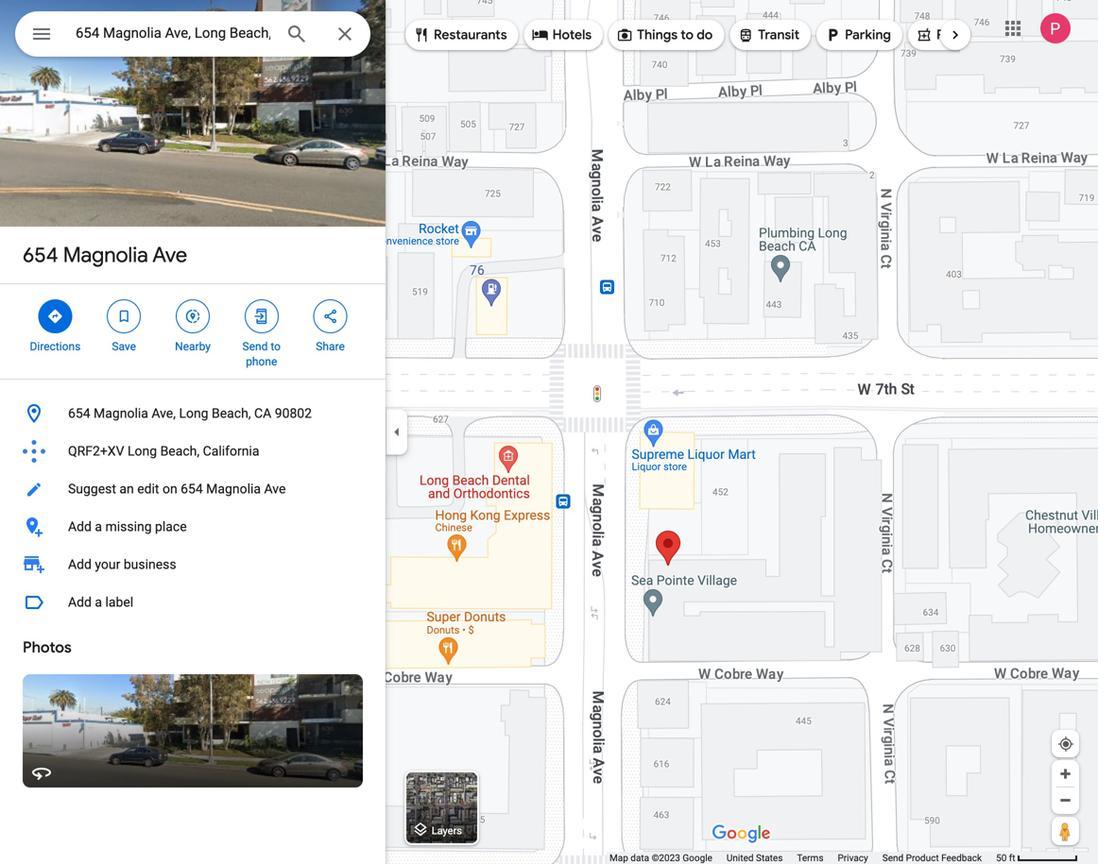 Task type: describe. For each thing, give the bounding box(es) containing it.
feedback
[[942, 853, 982, 864]]

add a missing place button
[[0, 509, 386, 546]]

add a label button
[[0, 584, 386, 622]]

 transit
[[738, 25, 800, 45]]

actions for 654 magnolia ave region
[[0, 285, 386, 379]]

an
[[119, 482, 134, 497]]

send for send to phone
[[243, 340, 268, 354]]

to inside send to phone
[[271, 340, 281, 354]]

google maps element
[[0, 0, 1098, 865]]

ave inside suggest an edit on 654 magnolia ave button
[[264, 482, 286, 497]]

place
[[155, 519, 187, 535]]


[[47, 306, 64, 327]]

do
[[697, 26, 713, 43]]

photos
[[23, 639, 72, 658]]

privacy button
[[838, 853, 869, 865]]

layers
[[432, 826, 462, 837]]

data
[[631, 853, 650, 864]]

 parking
[[824, 25, 891, 45]]


[[532, 25, 549, 45]]

your
[[95, 557, 120, 573]]

send product feedback button
[[883, 853, 982, 865]]

654 magnolia ave
[[23, 242, 187, 268]]

1 vertical spatial long
[[128, 444, 157, 459]]

1 horizontal spatial beach,
[[212, 406, 251, 422]]

add your business
[[68, 557, 176, 573]]

50
[[996, 853, 1007, 864]]

none field inside 654 magnolia ave, long beach, ca 90802 field
[[76, 22, 270, 44]]

edit
[[137, 482, 159, 497]]

united states button
[[727, 853, 783, 865]]

 things to do
[[616, 25, 713, 45]]

add for add a missing place
[[68, 519, 92, 535]]

california
[[203, 444, 259, 459]]

magnolia for ave
[[63, 242, 148, 268]]

 search field
[[15, 11, 371, 60]]


[[824, 25, 841, 45]]

states
[[756, 853, 783, 864]]

654 inside suggest an edit on 654 magnolia ave button
[[181, 482, 203, 497]]

on
[[163, 482, 177, 497]]

things
[[637, 26, 678, 43]]


[[253, 306, 270, 327]]

qrf2+xv
[[68, 444, 124, 459]]

transit
[[758, 26, 800, 43]]

collapse side panel image
[[387, 422, 407, 443]]

 button
[[15, 11, 68, 60]]

send to phone
[[243, 340, 281, 369]]


[[322, 306, 339, 327]]

google
[[683, 853, 713, 864]]

a for missing
[[95, 519, 102, 535]]

google account: payton hansen  
(payton.hansen@adept.ai) image
[[1041, 13, 1071, 44]]

90802
[[275, 406, 312, 422]]

suggest an edit on 654 magnolia ave
[[68, 482, 286, 497]]

50 ft
[[996, 853, 1016, 864]]

share
[[316, 340, 345, 354]]

united
[[727, 853, 754, 864]]

terms button
[[797, 853, 824, 865]]

parking
[[845, 26, 891, 43]]

 restaurants
[[413, 25, 507, 45]]

available search options for this area region
[[391, 12, 1098, 58]]



Task type: vqa. For each thing, say whether or not it's contained in the screenshot.
"13th"
no



Task type: locate. For each thing, give the bounding box(es) containing it.
a inside "button"
[[95, 595, 102, 611]]

1 vertical spatial a
[[95, 595, 102, 611]]

1 vertical spatial magnolia
[[94, 406, 148, 422]]

add your business link
[[0, 546, 386, 584]]

2 vertical spatial magnolia
[[206, 482, 261, 497]]

2 add from the top
[[68, 557, 92, 573]]

1 vertical spatial send
[[883, 853, 904, 864]]

send inside send product feedback button
[[883, 853, 904, 864]]

send left product on the bottom of page
[[883, 853, 904, 864]]

beach, up suggest an edit on 654 magnolia ave
[[160, 444, 200, 459]]

0 vertical spatial a
[[95, 519, 102, 535]]


[[738, 25, 755, 45]]

2 a from the top
[[95, 595, 102, 611]]

0 horizontal spatial send
[[243, 340, 268, 354]]

qrf2+xv long beach, california
[[68, 444, 259, 459]]


[[30, 20, 53, 48]]

654
[[23, 242, 58, 268], [68, 406, 90, 422], [181, 482, 203, 497]]


[[116, 306, 133, 327]]

1 add from the top
[[68, 519, 92, 535]]

zoom in image
[[1059, 768, 1073, 782]]

3 add from the top
[[68, 595, 92, 611]]

footer containing map data ©2023 google
[[610, 853, 996, 865]]


[[413, 25, 430, 45]]

 hotels
[[532, 25, 592, 45]]

1 vertical spatial beach,
[[160, 444, 200, 459]]

qrf2+xv long beach, california button
[[0, 433, 386, 471]]

nearby
[[175, 340, 211, 354]]

654 right on
[[181, 482, 203, 497]]

ft
[[1009, 853, 1016, 864]]

0 vertical spatial add
[[68, 519, 92, 535]]

label
[[105, 595, 133, 611]]

send inside send to phone
[[243, 340, 268, 354]]

product
[[906, 853, 939, 864]]

directions
[[30, 340, 81, 354]]

0 vertical spatial beach,
[[212, 406, 251, 422]]

0 vertical spatial to
[[681, 26, 694, 43]]

magnolia up 
[[63, 242, 148, 268]]

0 vertical spatial magnolia
[[63, 242, 148, 268]]

©2023
[[652, 853, 681, 864]]

privacy
[[838, 853, 869, 864]]

add for add a label
[[68, 595, 92, 611]]

0 horizontal spatial to
[[271, 340, 281, 354]]

1 a from the top
[[95, 519, 102, 535]]

beach,
[[212, 406, 251, 422], [160, 444, 200, 459]]

long up the edit
[[128, 444, 157, 459]]

add inside add a label "button"
[[68, 595, 92, 611]]

2 vertical spatial add
[[68, 595, 92, 611]]

a left the label
[[95, 595, 102, 611]]

0 vertical spatial 654
[[23, 242, 58, 268]]

0 horizontal spatial 654
[[23, 242, 58, 268]]

next page image
[[947, 26, 964, 43]]


[[916, 25, 933, 45]]

0 horizontal spatial long
[[128, 444, 157, 459]]

ave
[[152, 242, 187, 268], [264, 482, 286, 497]]

add left your
[[68, 557, 92, 573]]

add inside button
[[68, 519, 92, 535]]

suggest
[[68, 482, 116, 497]]

add a label
[[68, 595, 133, 611]]

beach, left the ca
[[212, 406, 251, 422]]


[[616, 25, 633, 45]]

0 vertical spatial ave
[[152, 242, 187, 268]]

magnolia left the ave,
[[94, 406, 148, 422]]

zoom out image
[[1059, 794, 1073, 808]]

business
[[124, 557, 176, 573]]

ca
[[254, 406, 272, 422]]

0 vertical spatial long
[[179, 406, 208, 422]]

send
[[243, 340, 268, 354], [883, 853, 904, 864]]

654 magnolia ave, long beach, ca 90802
[[68, 406, 312, 422]]

0 horizontal spatial ave
[[152, 242, 187, 268]]


[[184, 306, 201, 327]]

add left the label
[[68, 595, 92, 611]]

add a missing place
[[68, 519, 187, 535]]

a for label
[[95, 595, 102, 611]]

pharmacies
[[937, 26, 1009, 43]]

send for send product feedback
[[883, 853, 904, 864]]

1 horizontal spatial long
[[179, 406, 208, 422]]

654 inside the '654 magnolia ave, long beach, ca 90802' button
[[68, 406, 90, 422]]

 pharmacies
[[916, 25, 1009, 45]]

to left do
[[681, 26, 694, 43]]

1 horizontal spatial to
[[681, 26, 694, 43]]

0 vertical spatial send
[[243, 340, 268, 354]]

50 ft button
[[996, 853, 1079, 864]]

footer inside google maps 'element'
[[610, 853, 996, 865]]

suggest an edit on 654 magnolia ave button
[[0, 471, 386, 509]]

0 horizontal spatial beach,
[[160, 444, 200, 459]]

map data ©2023 google
[[610, 853, 713, 864]]

654 up 
[[23, 242, 58, 268]]

add for add your business
[[68, 557, 92, 573]]

long
[[179, 406, 208, 422], [128, 444, 157, 459]]

terms
[[797, 853, 824, 864]]

1 vertical spatial add
[[68, 557, 92, 573]]

a left missing
[[95, 519, 102, 535]]

footer
[[610, 853, 996, 865]]

to
[[681, 26, 694, 43], [271, 340, 281, 354]]

add
[[68, 519, 92, 535], [68, 557, 92, 573], [68, 595, 92, 611]]

united states
[[727, 853, 783, 864]]

to inside  things to do
[[681, 26, 694, 43]]

phone
[[246, 355, 277, 369]]

to up phone
[[271, 340, 281, 354]]

show your location image
[[1058, 736, 1075, 753]]

1 vertical spatial to
[[271, 340, 281, 354]]

654 for 654 magnolia ave
[[23, 242, 58, 268]]

hotels
[[553, 26, 592, 43]]

magnolia for ave,
[[94, 406, 148, 422]]

1 vertical spatial ave
[[264, 482, 286, 497]]

1 vertical spatial 654
[[68, 406, 90, 422]]

1 horizontal spatial 654
[[68, 406, 90, 422]]

restaurants
[[434, 26, 507, 43]]

654 Magnolia Ave, Long Beach, CA 90802 field
[[15, 11, 371, 57]]

654 magnolia ave main content
[[0, 0, 386, 865]]

ave down the ca
[[264, 482, 286, 497]]

show street view coverage image
[[1052, 818, 1080, 846]]

missing
[[105, 519, 152, 535]]

1 horizontal spatial send
[[883, 853, 904, 864]]

save
[[112, 340, 136, 354]]

magnolia
[[63, 242, 148, 268], [94, 406, 148, 422], [206, 482, 261, 497]]

a inside button
[[95, 519, 102, 535]]

a
[[95, 519, 102, 535], [95, 595, 102, 611]]

654 for 654 magnolia ave, long beach, ca 90802
[[68, 406, 90, 422]]

map
[[610, 853, 628, 864]]

magnolia down california
[[206, 482, 261, 497]]

send product feedback
[[883, 853, 982, 864]]

ave,
[[152, 406, 176, 422]]

ave up ""
[[152, 242, 187, 268]]

None field
[[76, 22, 270, 44]]

2 horizontal spatial 654
[[181, 482, 203, 497]]

long right the ave,
[[179, 406, 208, 422]]

654 up qrf2+xv
[[68, 406, 90, 422]]

2 vertical spatial 654
[[181, 482, 203, 497]]

1 horizontal spatial ave
[[264, 482, 286, 497]]

add down suggest
[[68, 519, 92, 535]]

add inside add your business link
[[68, 557, 92, 573]]

654 magnolia ave, long beach, ca 90802 button
[[0, 395, 386, 433]]

send up phone
[[243, 340, 268, 354]]



